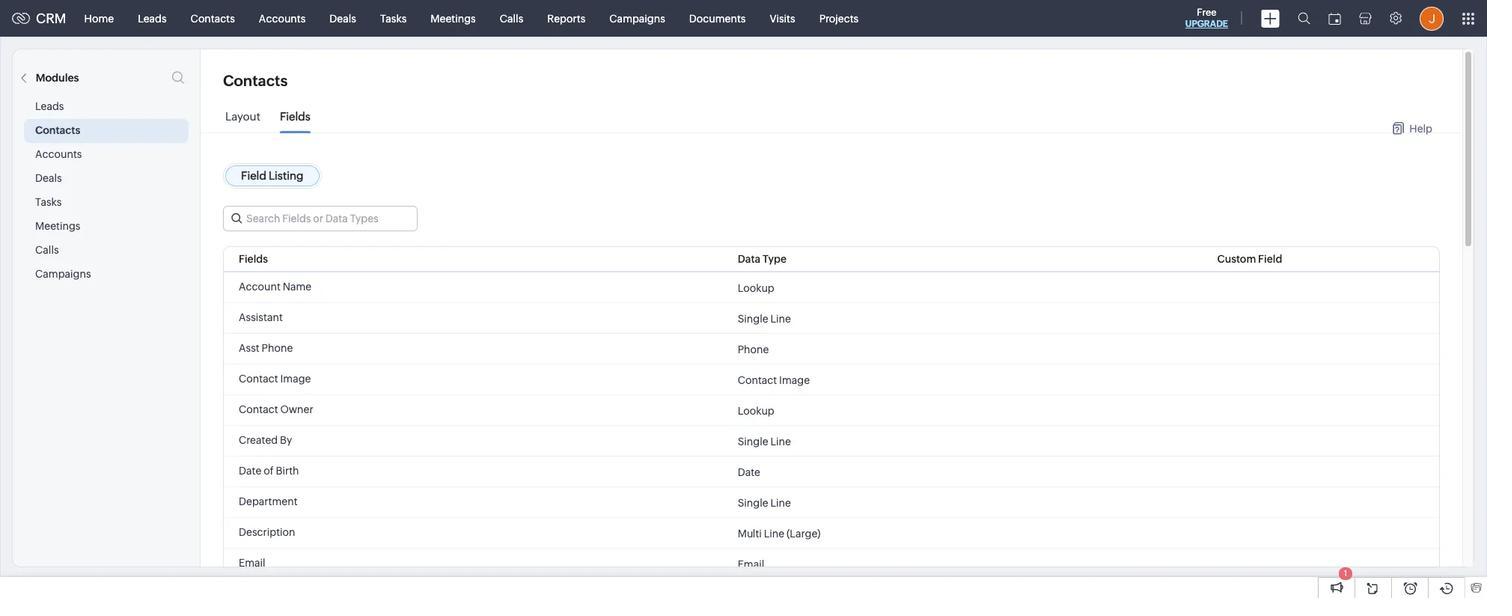 Task type: locate. For each thing, give the bounding box(es) containing it.
0 horizontal spatial date
[[239, 465, 262, 477]]

documents link
[[677, 0, 758, 36]]

deals link
[[318, 0, 368, 36]]

0 vertical spatial leads
[[138, 12, 167, 24]]

1 vertical spatial lookup
[[738, 405, 775, 417]]

custom
[[1218, 253, 1257, 265]]

0 vertical spatial tasks
[[380, 12, 407, 24]]

fields right layout
[[280, 110, 311, 123]]

projects link
[[808, 0, 871, 36]]

single line
[[738, 313, 791, 325], [738, 435, 791, 447], [738, 497, 791, 509]]

3 single line from the top
[[738, 497, 791, 509]]

account name
[[239, 281, 312, 293]]

0 horizontal spatial meetings
[[35, 220, 80, 232]]

tasks inside "link"
[[380, 12, 407, 24]]

leads right home link
[[138, 12, 167, 24]]

0 vertical spatial fields
[[280, 110, 311, 123]]

search element
[[1289, 0, 1320, 37]]

1 horizontal spatial calls
[[500, 12, 524, 24]]

leads down modules
[[35, 100, 64, 112]]

1 vertical spatial single line
[[738, 435, 791, 447]]

line for assistant
[[771, 313, 791, 325]]

date up 'multi'
[[738, 466, 761, 478]]

1 vertical spatial meetings
[[35, 220, 80, 232]]

1 vertical spatial accounts
[[35, 148, 82, 160]]

custom field
[[1218, 253, 1283, 265]]

by
[[280, 434, 292, 446]]

(large)
[[787, 527, 821, 539]]

contacts down modules
[[35, 124, 80, 136]]

asst
[[239, 342, 260, 354]]

free upgrade
[[1186, 7, 1229, 29]]

1 vertical spatial contacts
[[223, 72, 288, 89]]

1 vertical spatial single
[[738, 435, 769, 447]]

single
[[738, 313, 769, 325], [738, 435, 769, 447], [738, 497, 769, 509]]

1 horizontal spatial date
[[738, 466, 761, 478]]

lookup
[[738, 282, 775, 294], [738, 405, 775, 417]]

date
[[239, 465, 262, 477], [738, 466, 761, 478]]

create menu element
[[1253, 0, 1289, 36]]

meetings
[[431, 12, 476, 24], [35, 220, 80, 232]]

2 single line from the top
[[738, 435, 791, 447]]

contacts link
[[179, 0, 247, 36]]

date for date of birth
[[239, 465, 262, 477]]

contact for contact image
[[239, 373, 278, 385]]

1 horizontal spatial leads
[[138, 12, 167, 24]]

single line for created by
[[738, 435, 791, 447]]

1 horizontal spatial phone
[[738, 343, 769, 355]]

contact
[[239, 373, 278, 385], [738, 374, 777, 386], [239, 404, 278, 416]]

0 vertical spatial campaigns
[[610, 12, 666, 24]]

help
[[1410, 122, 1433, 134]]

1 horizontal spatial deals
[[330, 12, 356, 24]]

contacts
[[191, 12, 235, 24], [223, 72, 288, 89], [35, 124, 80, 136]]

0 horizontal spatial tasks
[[35, 196, 62, 208]]

profile image
[[1420, 6, 1444, 30]]

contacts up layout
[[223, 72, 288, 89]]

1 horizontal spatial accounts
[[259, 12, 306, 24]]

0 horizontal spatial accounts
[[35, 148, 82, 160]]

accounts link
[[247, 0, 318, 36]]

email down description
[[239, 557, 266, 569]]

0 horizontal spatial email
[[239, 557, 266, 569]]

0 vertical spatial calls
[[500, 12, 524, 24]]

home link
[[72, 0, 126, 36]]

reports
[[548, 12, 586, 24]]

name
[[283, 281, 312, 293]]

contacts right leads link at top
[[191, 12, 235, 24]]

contact for lookup
[[239, 404, 278, 416]]

documents
[[689, 12, 746, 24]]

crm
[[36, 10, 66, 26]]

1 vertical spatial fields
[[239, 253, 268, 265]]

0 horizontal spatial calls
[[35, 244, 59, 256]]

1 horizontal spatial tasks
[[380, 12, 407, 24]]

1 horizontal spatial email
[[738, 558, 765, 570]]

0 vertical spatial lookup
[[738, 282, 775, 294]]

date left of
[[239, 465, 262, 477]]

department
[[239, 496, 298, 508]]

crm link
[[12, 10, 66, 26]]

line
[[771, 313, 791, 325], [771, 435, 791, 447], [771, 497, 791, 509], [764, 527, 785, 539]]

3 single from the top
[[738, 497, 769, 509]]

1 single line from the top
[[738, 313, 791, 325]]

0 vertical spatial meetings
[[431, 12, 476, 24]]

calls
[[500, 12, 524, 24], [35, 244, 59, 256]]

fields up account
[[239, 253, 268, 265]]

email down 'multi'
[[738, 558, 765, 570]]

2 vertical spatial single line
[[738, 497, 791, 509]]

single for created by
[[738, 435, 769, 447]]

1 vertical spatial campaigns
[[35, 268, 91, 280]]

0 horizontal spatial deals
[[35, 172, 62, 184]]

1 vertical spatial tasks
[[35, 196, 62, 208]]

lookup for account name
[[738, 282, 775, 294]]

multi
[[738, 527, 762, 539]]

home
[[84, 12, 114, 24]]

0 horizontal spatial phone
[[262, 342, 293, 354]]

campaigns link
[[598, 0, 677, 36]]

0 horizontal spatial contact image
[[239, 373, 311, 385]]

of
[[264, 465, 274, 477]]

phone
[[262, 342, 293, 354], [738, 343, 769, 355]]

leads
[[138, 12, 167, 24], [35, 100, 64, 112]]

2 single from the top
[[738, 435, 769, 447]]

1 horizontal spatial campaigns
[[610, 12, 666, 24]]

accounts
[[259, 12, 306, 24], [35, 148, 82, 160]]

campaigns
[[610, 12, 666, 24], [35, 268, 91, 280]]

1 lookup from the top
[[738, 282, 775, 294]]

2 vertical spatial single
[[738, 497, 769, 509]]

0 vertical spatial contacts
[[191, 12, 235, 24]]

0 horizontal spatial image
[[280, 373, 311, 385]]

1 vertical spatial deals
[[35, 172, 62, 184]]

0 vertical spatial single line
[[738, 313, 791, 325]]

contacts inside 'link'
[[191, 12, 235, 24]]

meetings link
[[419, 0, 488, 36]]

image
[[280, 373, 311, 385], [780, 374, 810, 386]]

1 single from the top
[[738, 313, 769, 325]]

created by
[[239, 434, 292, 446]]

fields
[[280, 110, 311, 123], [239, 253, 268, 265]]

deals
[[330, 12, 356, 24], [35, 172, 62, 184]]

0 vertical spatial single
[[738, 313, 769, 325]]

tasks
[[380, 12, 407, 24], [35, 196, 62, 208]]

email
[[239, 557, 266, 569], [738, 558, 765, 570]]

contact image
[[239, 373, 311, 385], [738, 374, 810, 386]]

account
[[239, 281, 281, 293]]

2 vertical spatial contacts
[[35, 124, 80, 136]]

1 vertical spatial leads
[[35, 100, 64, 112]]

2 lookup from the top
[[738, 405, 775, 417]]

0 horizontal spatial leads
[[35, 100, 64, 112]]

1 horizontal spatial meetings
[[431, 12, 476, 24]]



Task type: vqa. For each thing, say whether or not it's contained in the screenshot.
Records
no



Task type: describe. For each thing, give the bounding box(es) containing it.
fields link
[[280, 110, 311, 134]]

profile element
[[1411, 0, 1453, 36]]

single line for assistant
[[738, 313, 791, 325]]

calendar image
[[1329, 12, 1342, 24]]

data type
[[738, 253, 787, 265]]

single for department
[[738, 497, 769, 509]]

lookup for contact owner
[[738, 405, 775, 417]]

line for created by
[[771, 435, 791, 447]]

owner
[[280, 404, 314, 416]]

Search Fields or Data Types text field
[[224, 207, 417, 231]]

1 horizontal spatial image
[[780, 374, 810, 386]]

line for department
[[771, 497, 791, 509]]

data
[[738, 253, 761, 265]]

date for date
[[738, 466, 761, 478]]

asst phone
[[239, 342, 293, 354]]

layout link
[[225, 110, 260, 134]]

0 vertical spatial deals
[[330, 12, 356, 24]]

1 vertical spatial calls
[[35, 244, 59, 256]]

tasks link
[[368, 0, 419, 36]]

1
[[1345, 569, 1348, 578]]

assistant
[[239, 311, 283, 323]]

description
[[239, 526, 295, 538]]

0 horizontal spatial fields
[[239, 253, 268, 265]]

single for assistant
[[738, 313, 769, 325]]

multi line (large)
[[738, 527, 821, 539]]

created
[[239, 434, 278, 446]]

visits
[[770, 12, 796, 24]]

create menu image
[[1262, 9, 1280, 27]]

line for description
[[764, 527, 785, 539]]

visits link
[[758, 0, 808, 36]]

calls link
[[488, 0, 536, 36]]

modules
[[36, 72, 79, 84]]

contact owner
[[239, 404, 314, 416]]

date of birth
[[239, 465, 299, 477]]

0 horizontal spatial campaigns
[[35, 268, 91, 280]]

1 horizontal spatial contact image
[[738, 374, 810, 386]]

0 vertical spatial accounts
[[259, 12, 306, 24]]

search image
[[1298, 12, 1311, 25]]

single line for department
[[738, 497, 791, 509]]

free
[[1197, 7, 1217, 18]]

projects
[[820, 12, 859, 24]]

field
[[1259, 253, 1283, 265]]

1 horizontal spatial fields
[[280, 110, 311, 123]]

type
[[763, 253, 787, 265]]

upgrade
[[1186, 19, 1229, 29]]

leads link
[[126, 0, 179, 36]]

birth
[[276, 465, 299, 477]]

layout
[[225, 110, 260, 123]]

reports link
[[536, 0, 598, 36]]



